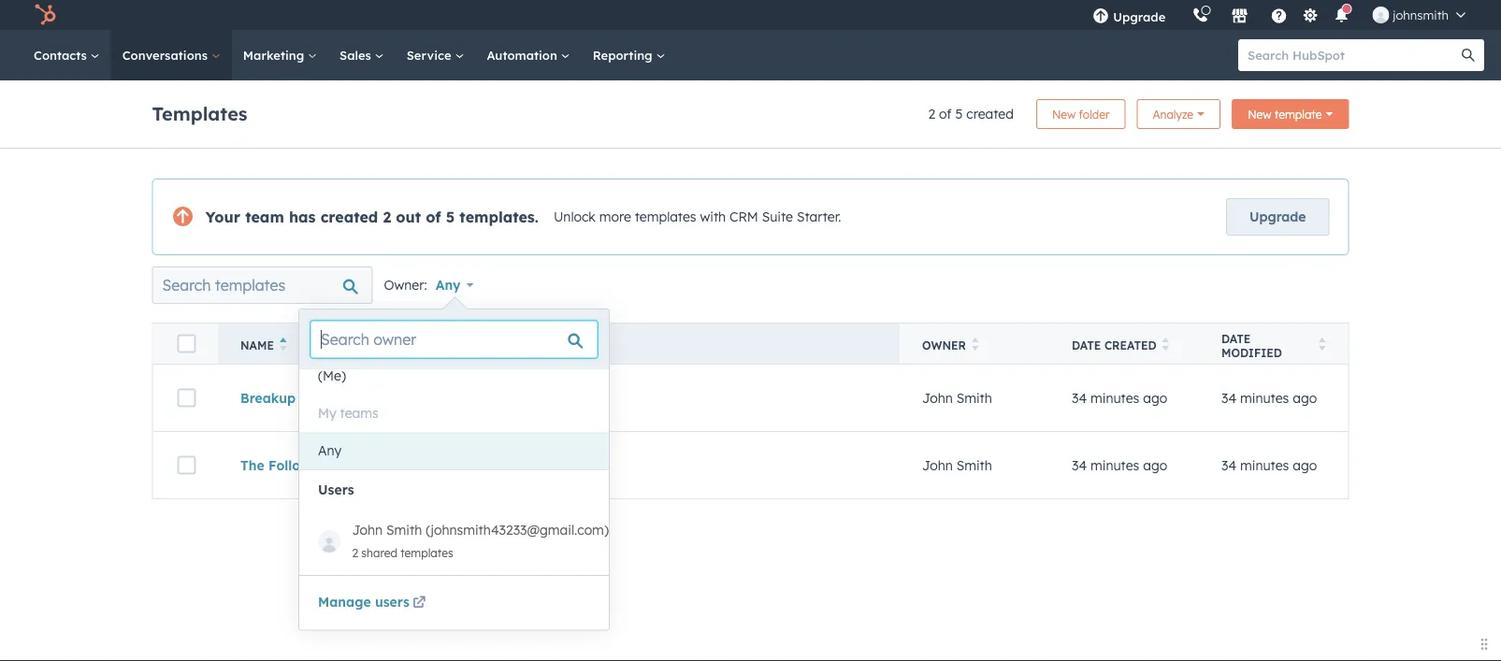 Task type: describe. For each thing, give the bounding box(es) containing it.
link opens in a new window image
[[413, 592, 426, 615]]

templates
[[152, 101, 248, 125]]

shared
[[361, 546, 397, 560]]

upgrade inside menu
[[1113, 9, 1166, 24]]

upgrade link
[[1226, 198, 1329, 236]]

settings link
[[1298, 5, 1322, 25]]

more
[[599, 209, 631, 225]]

2 of 5 created
[[928, 106, 1014, 122]]

(me) button
[[299, 357, 609, 395]]

date modified
[[1221, 332, 1282, 360]]

new template button
[[1232, 99, 1349, 129]]

manage users
[[318, 594, 409, 610]]

hubspot image
[[34, 4, 56, 26]]

search button
[[1452, 39, 1484, 71]]

template
[[1275, 107, 1322, 121]]

name
[[240, 339, 274, 353]]

date for date created
[[1072, 339, 1101, 353]]

suite
[[762, 209, 793, 225]]

email
[[339, 457, 376, 473]]

marketplaces button
[[1220, 0, 1259, 30]]

my teams
[[318, 405, 379, 421]]

ascending sort. press to sort descending. element
[[280, 338, 287, 354]]

help button
[[1263, 0, 1295, 30]]

0 horizontal spatial 5
[[446, 208, 455, 226]]

has
[[289, 208, 316, 226]]

5 inside templates banner
[[955, 106, 963, 122]]

menu containing johnsmith
[[1080, 0, 1479, 30]]

date modified button
[[1199, 323, 1349, 364]]

calling icon button
[[1184, 3, 1216, 27]]

my
[[318, 405, 336, 421]]

the follow-up email that follows through
[[240, 457, 519, 473]]

sales link
[[328, 30, 395, 80]]

your
[[205, 208, 240, 226]]

john for breakup email - sample template
[[922, 390, 953, 406]]

out
[[396, 208, 421, 226]]

john smith for breakup email - sample template
[[922, 390, 992, 406]]

through
[[464, 457, 519, 473]]

the follow-up email that follows through link
[[240, 457, 519, 473]]

crm
[[730, 209, 758, 225]]

-
[[340, 390, 346, 406]]

created for has
[[320, 208, 378, 226]]

press to sort. image for owner
[[972, 338, 979, 351]]

date created
[[1072, 339, 1157, 353]]

template
[[403, 390, 463, 406]]

john smith for the follow-up email that follows through
[[922, 457, 992, 473]]

johnsmith
[[1393, 7, 1449, 22]]

any button
[[299, 432, 609, 470]]

any inside dropdown button
[[435, 277, 461, 293]]

created inside button
[[1104, 339, 1157, 353]]

reporting link
[[581, 30, 677, 80]]

conversations
[[122, 47, 211, 63]]

press to sort. image for date created
[[1162, 338, 1169, 351]]

unlock more templates with crm suite starter.
[[554, 209, 841, 225]]

breakup email - sample template link
[[240, 390, 463, 406]]

your team has created 2 out of 5 templates.
[[205, 208, 539, 226]]

sales
[[340, 47, 375, 63]]

templates banner
[[152, 94, 1349, 129]]

breakup
[[240, 390, 296, 406]]

marketing link
[[232, 30, 328, 80]]

1 vertical spatial 2
[[383, 208, 391, 226]]

smith for breakup email - sample template
[[956, 390, 992, 406]]

date for date modified
[[1221, 332, 1251, 346]]

notifications button
[[1326, 0, 1357, 30]]

reporting
[[593, 47, 656, 63]]

templates.
[[460, 208, 539, 226]]

Search owner search field
[[311, 321, 598, 358]]

unlock
[[554, 209, 596, 225]]

any inside button
[[318, 442, 341, 459]]

breakup email - sample template
[[240, 390, 463, 406]]

analyze button
[[1137, 99, 1221, 129]]

johnsmith button
[[1361, 0, 1477, 30]]

follows
[[411, 457, 460, 473]]

name button
[[218, 323, 900, 364]]

date created button
[[1049, 323, 1199, 364]]

marketplaces image
[[1231, 8, 1248, 25]]

press to sort. element for owner
[[972, 338, 979, 354]]



Task type: vqa. For each thing, say whether or not it's contained in the screenshot.
the John Smith
yes



Task type: locate. For each thing, give the bounding box(es) containing it.
templates right shared
[[400, 546, 453, 560]]

(johnsmith43233@gmail.com)
[[426, 522, 609, 538]]

press to sort. image right date modified
[[1319, 338, 1326, 351]]

service
[[407, 47, 455, 63]]

team
[[245, 208, 284, 226]]

any right owner:
[[435, 277, 461, 293]]

Search HubSpot search field
[[1238, 39, 1467, 71]]

press to sort. image right owner
[[972, 338, 979, 351]]

1 horizontal spatial press to sort. image
[[1162, 338, 1169, 351]]

0 horizontal spatial press to sort. element
[[972, 338, 979, 354]]

1 press to sort. element from the left
[[972, 338, 979, 354]]

up
[[316, 457, 335, 473]]

smith inside john smith (johnsmith43233@gmail.com) 2 shared templates
[[386, 522, 422, 538]]

1 new from the left
[[1052, 107, 1076, 121]]

3 press to sort. element from the left
[[1319, 338, 1326, 354]]

1 press to sort. image from the left
[[972, 338, 979, 351]]

created for 5
[[966, 106, 1014, 122]]

1 horizontal spatial created
[[966, 106, 1014, 122]]

owner
[[922, 339, 966, 353]]

press to sort. image right date created on the bottom right
[[1162, 338, 1169, 351]]

press to sort. element right date modified
[[1319, 338, 1326, 354]]

2 horizontal spatial created
[[1104, 339, 1157, 353]]

users button
[[299, 474, 609, 506]]

contacts
[[34, 47, 90, 63]]

manage users link
[[318, 592, 429, 615]]

of
[[939, 106, 952, 122], [426, 208, 441, 226]]

manage
[[318, 594, 371, 610]]

1 vertical spatial smith
[[956, 457, 992, 473]]

0 horizontal spatial of
[[426, 208, 441, 226]]

1 vertical spatial john
[[922, 457, 953, 473]]

templates inside john smith (johnsmith43233@gmail.com) 2 shared templates
[[400, 546, 453, 560]]

1 horizontal spatial date
[[1221, 332, 1251, 346]]

press to sort. element
[[972, 338, 979, 354], [1162, 338, 1169, 354], [1319, 338, 1326, 354]]

1 vertical spatial of
[[426, 208, 441, 226]]

press to sort. image
[[972, 338, 979, 351], [1162, 338, 1169, 351], [1319, 338, 1326, 351]]

press to sort. element inside owner button
[[972, 338, 979, 354]]

automation
[[487, 47, 561, 63]]

2
[[928, 106, 935, 122], [383, 208, 391, 226], [352, 546, 358, 560]]

0 horizontal spatial new
[[1052, 107, 1076, 121]]

ago
[[1143, 390, 1167, 406], [1293, 390, 1317, 406], [1143, 457, 1167, 473], [1293, 457, 1317, 473]]

the
[[240, 457, 264, 473]]

new folder
[[1052, 107, 1110, 121]]

menu
[[1080, 0, 1479, 30]]

templates
[[635, 209, 696, 225], [400, 546, 453, 560]]

2 vertical spatial smith
[[386, 522, 422, 538]]

list box containing (me)
[[299, 357, 609, 575]]

any button
[[435, 267, 486, 304]]

users
[[318, 482, 354, 498]]

0 horizontal spatial press to sort. image
[[972, 338, 979, 351]]

email
[[300, 390, 336, 406]]

created
[[966, 106, 1014, 122], [320, 208, 378, 226], [1104, 339, 1157, 353]]

contacts link
[[22, 30, 111, 80]]

2 horizontal spatial press to sort. image
[[1319, 338, 1326, 351]]

new template
[[1248, 107, 1322, 121]]

john smith (johnsmith43233@gmail.com) option
[[318, 508, 609, 575]]

press to sort. image inside date created button
[[1162, 338, 1169, 351]]

1 vertical spatial upgrade
[[1250, 209, 1306, 225]]

sample
[[350, 390, 399, 406]]

of inside templates banner
[[939, 106, 952, 122]]

2 vertical spatial 2
[[352, 546, 358, 560]]

0 horizontal spatial upgrade
[[1113, 9, 1166, 24]]

with
[[700, 209, 726, 225]]

press to sort. image inside owner button
[[972, 338, 979, 351]]

starter.
[[797, 209, 841, 225]]

service link
[[395, 30, 475, 80]]

john smith (johnsmith43233@gmail.com) 2 shared templates
[[352, 522, 609, 560]]

1 horizontal spatial 2
[[383, 208, 391, 226]]

0 horizontal spatial any
[[318, 442, 341, 459]]

press to sort. image for date modified
[[1319, 338, 1326, 351]]

new for new folder
[[1052, 107, 1076, 121]]

owner:
[[384, 277, 427, 293]]

john for the follow-up email that follows through
[[922, 457, 953, 473]]

conversations link
[[111, 30, 232, 80]]

2 new from the left
[[1248, 107, 1271, 121]]

new
[[1052, 107, 1076, 121], [1248, 107, 1271, 121]]

1 vertical spatial 5
[[446, 208, 455, 226]]

settings image
[[1302, 8, 1319, 25]]

search image
[[1462, 49, 1475, 62]]

any
[[435, 277, 461, 293], [318, 442, 341, 459]]

follow-
[[268, 457, 316, 473]]

0 vertical spatial of
[[939, 106, 952, 122]]

date inside date modified
[[1221, 332, 1251, 346]]

1 horizontal spatial press to sort. element
[[1162, 338, 1169, 354]]

any down my
[[318, 442, 341, 459]]

modified
[[1221, 346, 1282, 360]]

upgrade
[[1113, 9, 1166, 24], [1250, 209, 1306, 225]]

34
[[1072, 390, 1087, 406], [1221, 390, 1237, 406], [1072, 457, 1087, 473], [1221, 457, 1237, 473]]

calling icon image
[[1192, 7, 1209, 24]]

34 minutes ago
[[1072, 390, 1167, 406], [1221, 390, 1317, 406], [1072, 457, 1167, 473], [1221, 457, 1317, 473]]

0 horizontal spatial templates
[[400, 546, 453, 560]]

3 press to sort. image from the left
[[1319, 338, 1326, 351]]

john
[[922, 390, 953, 406], [922, 457, 953, 473], [352, 522, 383, 538]]

marketing
[[243, 47, 308, 63]]

1 horizontal spatial templates
[[635, 209, 696, 225]]

0 vertical spatial upgrade
[[1113, 9, 1166, 24]]

press to sort. element right date created on the bottom right
[[1162, 338, 1169, 354]]

0 horizontal spatial created
[[320, 208, 378, 226]]

notifications image
[[1333, 8, 1350, 25]]

press to sort. element right owner
[[972, 338, 979, 354]]

5
[[955, 106, 963, 122], [446, 208, 455, 226]]

that
[[380, 457, 407, 473]]

1 vertical spatial any
[[318, 442, 341, 459]]

upgrade inside upgrade link
[[1250, 209, 1306, 225]]

created inside templates banner
[[966, 106, 1014, 122]]

analyze
[[1153, 107, 1194, 121]]

upgrade image
[[1093, 8, 1109, 25]]

0 horizontal spatial 2
[[352, 546, 358, 560]]

1 horizontal spatial new
[[1248, 107, 1271, 121]]

help image
[[1270, 8, 1287, 25]]

ascending sort. press to sort descending. image
[[280, 338, 287, 351]]

smith
[[956, 390, 992, 406], [956, 457, 992, 473], [386, 522, 422, 538]]

date inside date created button
[[1072, 339, 1101, 353]]

1 vertical spatial john smith
[[922, 457, 992, 473]]

john smith image
[[1372, 7, 1389, 23]]

date
[[1221, 332, 1251, 346], [1072, 339, 1101, 353]]

folder
[[1079, 107, 1110, 121]]

press to sort. element inside date modified button
[[1319, 338, 1326, 354]]

0 horizontal spatial date
[[1072, 339, 1101, 353]]

1 horizontal spatial upgrade
[[1250, 209, 1306, 225]]

press to sort. element for date modified
[[1319, 338, 1326, 354]]

new inside button
[[1052, 107, 1076, 121]]

templates left with at the left top of page
[[635, 209, 696, 225]]

1 john smith from the top
[[922, 390, 992, 406]]

2 press to sort. image from the left
[[1162, 338, 1169, 351]]

1 horizontal spatial any
[[435, 277, 461, 293]]

0 vertical spatial any
[[435, 277, 461, 293]]

2 inside john smith (johnsmith43233@gmail.com) 2 shared templates
[[352, 546, 358, 560]]

hubspot link
[[22, 4, 70, 26]]

1 vertical spatial created
[[320, 208, 378, 226]]

minutes
[[1091, 390, 1139, 406], [1240, 390, 1289, 406], [1091, 457, 1139, 473], [1240, 457, 1289, 473]]

0 vertical spatial john
[[922, 390, 953, 406]]

0 vertical spatial 5
[[955, 106, 963, 122]]

2 vertical spatial john
[[352, 522, 383, 538]]

2 vertical spatial created
[[1104, 339, 1157, 353]]

2 inside templates banner
[[928, 106, 935, 122]]

1 horizontal spatial 5
[[955, 106, 963, 122]]

my teams button
[[299, 395, 609, 432]]

2 john smith from the top
[[922, 457, 992, 473]]

users
[[375, 594, 409, 610]]

Search search field
[[152, 267, 373, 304]]

teams
[[340, 405, 379, 421]]

2 horizontal spatial press to sort. element
[[1319, 338, 1326, 354]]

new folder button
[[1036, 99, 1125, 129]]

1 vertical spatial templates
[[400, 546, 453, 560]]

john smith
[[922, 390, 992, 406], [922, 457, 992, 473]]

list box
[[299, 357, 609, 575]]

link opens in a new window image
[[413, 597, 426, 610]]

1 horizontal spatial of
[[939, 106, 952, 122]]

press to sort. image inside date modified button
[[1319, 338, 1326, 351]]

2 horizontal spatial 2
[[928, 106, 935, 122]]

2 press to sort. element from the left
[[1162, 338, 1169, 354]]

new left folder
[[1052, 107, 1076, 121]]

owner button
[[900, 323, 1049, 364]]

0 vertical spatial smith
[[956, 390, 992, 406]]

new for new template
[[1248, 107, 1271, 121]]

new inside popup button
[[1248, 107, 1271, 121]]

smith for the follow-up email that follows through
[[956, 457, 992, 473]]

0 vertical spatial created
[[966, 106, 1014, 122]]

press to sort. element for date created
[[1162, 338, 1169, 354]]

0 vertical spatial 2
[[928, 106, 935, 122]]

automation link
[[475, 30, 581, 80]]

0 vertical spatial john smith
[[922, 390, 992, 406]]

0 vertical spatial templates
[[635, 209, 696, 225]]

press to sort. element inside date created button
[[1162, 338, 1169, 354]]

(me)
[[318, 368, 346, 384]]

new left the template
[[1248, 107, 1271, 121]]

john inside john smith (johnsmith43233@gmail.com) 2 shared templates
[[352, 522, 383, 538]]



